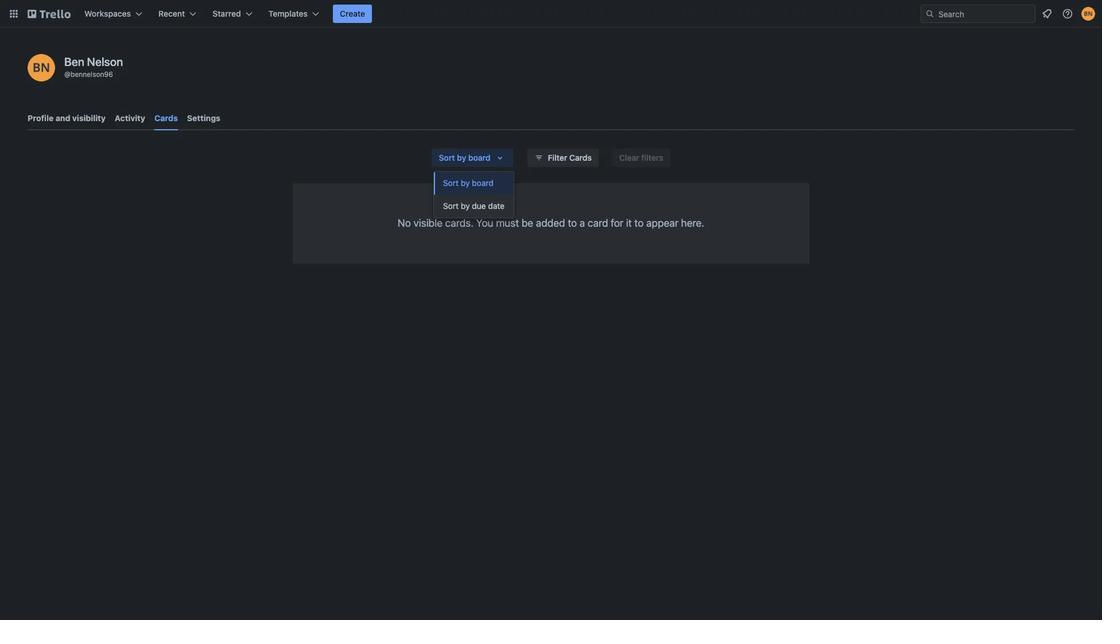 Task type: describe. For each thing, give the bounding box(es) containing it.
for
[[611, 217, 624, 229]]

@
[[64, 70, 71, 79]]

Search field
[[935, 5, 1035, 22]]

filter cards button
[[527, 149, 599, 167]]

sort by board for sort by board button
[[443, 178, 494, 188]]

profile
[[28, 113, 54, 123]]

2 to from the left
[[635, 217, 644, 229]]

ben nelson (bennelson96) image
[[28, 54, 55, 82]]

clear filters
[[619, 153, 663, 162]]

clear
[[619, 153, 639, 162]]

clear filters button
[[613, 149, 670, 167]]

activity link
[[115, 108, 145, 129]]

a
[[580, 217, 585, 229]]

by for the sort by due date button in the top of the page
[[461, 201, 470, 211]]

profile and visibility link
[[28, 108, 106, 129]]

settings link
[[187, 108, 220, 129]]

ben nelson (bennelson96) image
[[1082, 7, 1095, 21]]

settings
[[187, 113, 220, 123]]

by for sort by board button
[[461, 178, 470, 188]]

sort for sort by board button
[[443, 178, 459, 188]]

filter
[[548, 153, 567, 162]]

sort by board button
[[432, 149, 514, 167]]

sort by board for sort by board popup button
[[439, 153, 491, 162]]

create button
[[333, 5, 372, 23]]

0 horizontal spatial cards
[[154, 113, 178, 123]]

by for sort by board popup button
[[457, 153, 466, 162]]

workspaces button
[[78, 5, 149, 23]]

back to home image
[[28, 5, 71, 23]]

you
[[476, 217, 493, 229]]

cards inside button
[[569, 153, 592, 162]]

recent button
[[152, 5, 203, 23]]

visible
[[414, 217, 443, 229]]

card
[[588, 217, 608, 229]]

starred button
[[206, 5, 259, 23]]

templates button
[[262, 5, 326, 23]]

sort for the sort by due date button in the top of the page
[[443, 201, 459, 211]]

cards link
[[154, 108, 178, 130]]

sort by board button
[[434, 172, 514, 195]]

0 notifications image
[[1040, 7, 1054, 21]]

filter cards
[[548, 153, 592, 162]]

sort by due date
[[443, 201, 505, 211]]

nelson
[[87, 55, 123, 68]]

no
[[398, 217, 411, 229]]

board for sort by board popup button
[[468, 153, 491, 162]]

sort by due date button
[[434, 195, 514, 218]]

primary element
[[0, 0, 1102, 28]]



Task type: vqa. For each thing, say whether or not it's contained in the screenshot.
"howard (howard38800628)" icon
no



Task type: locate. For each thing, give the bounding box(es) containing it.
sort by board up sort by due date
[[443, 178, 494, 188]]

by up sort by board button
[[457, 153, 466, 162]]

profile and visibility
[[28, 113, 106, 123]]

board up due
[[472, 178, 494, 188]]

ben
[[64, 55, 84, 68]]

cards right activity
[[154, 113, 178, 123]]

workspaces
[[84, 9, 131, 18]]

must
[[496, 217, 519, 229]]

board
[[468, 153, 491, 162], [472, 178, 494, 188]]

1 vertical spatial sort by board
[[443, 178, 494, 188]]

here.
[[681, 217, 704, 229]]

date
[[488, 201, 505, 211]]

sort by board inside sort by board popup button
[[439, 153, 491, 162]]

sort
[[439, 153, 455, 162], [443, 178, 459, 188], [443, 201, 459, 211]]

board for sort by board button
[[472, 178, 494, 188]]

sort inside popup button
[[439, 153, 455, 162]]

sort up sort by board button
[[439, 153, 455, 162]]

to right it at the top of the page
[[635, 217, 644, 229]]

filters
[[642, 153, 663, 162]]

cards.
[[445, 217, 474, 229]]

ben nelson @ bennelson96
[[64, 55, 123, 79]]

menu containing sort by board
[[434, 172, 514, 218]]

board inside button
[[472, 178, 494, 188]]

open information menu image
[[1062, 8, 1074, 20]]

sort up cards.
[[443, 201, 459, 211]]

sort up sort by due date
[[443, 178, 459, 188]]

1 horizontal spatial cards
[[569, 153, 592, 162]]

1 vertical spatial board
[[472, 178, 494, 188]]

sort by board inside sort by board button
[[443, 178, 494, 188]]

recent
[[158, 9, 185, 18]]

no visible cards. you must be added to a card for it to appear here.
[[398, 217, 704, 229]]

and
[[56, 113, 70, 123]]

bennelson96
[[71, 70, 113, 79]]

templates
[[269, 9, 308, 18]]

be
[[522, 217, 533, 229]]

by inside popup button
[[457, 153, 466, 162]]

search image
[[925, 9, 935, 18]]

sort by board up sort by board button
[[439, 153, 491, 162]]

to left a
[[568, 217, 577, 229]]

0 vertical spatial board
[[468, 153, 491, 162]]

cards
[[154, 113, 178, 123], [569, 153, 592, 162]]

0 vertical spatial by
[[457, 153, 466, 162]]

by left due
[[461, 201, 470, 211]]

1 vertical spatial cards
[[569, 153, 592, 162]]

2 vertical spatial by
[[461, 201, 470, 211]]

due
[[472, 201, 486, 211]]

it
[[626, 217, 632, 229]]

1 vertical spatial sort
[[443, 178, 459, 188]]

0 vertical spatial sort by board
[[439, 153, 491, 162]]

board inside popup button
[[468, 153, 491, 162]]

0 vertical spatial cards
[[154, 113, 178, 123]]

starred
[[213, 9, 241, 18]]

to
[[568, 217, 577, 229], [635, 217, 644, 229]]

sort by board
[[439, 153, 491, 162], [443, 178, 494, 188]]

1 horizontal spatial to
[[635, 217, 644, 229]]

2 vertical spatial sort
[[443, 201, 459, 211]]

by up sort by due date
[[461, 178, 470, 188]]

added
[[536, 217, 565, 229]]

create
[[340, 9, 365, 18]]

sort for sort by board popup button
[[439, 153, 455, 162]]

appear
[[646, 217, 679, 229]]

0 vertical spatial sort
[[439, 153, 455, 162]]

menu
[[434, 172, 514, 218]]

1 vertical spatial by
[[461, 178, 470, 188]]

by
[[457, 153, 466, 162], [461, 178, 470, 188], [461, 201, 470, 211]]

activity
[[115, 113, 145, 123]]

0 horizontal spatial to
[[568, 217, 577, 229]]

board up sort by board button
[[468, 153, 491, 162]]

1 to from the left
[[568, 217, 577, 229]]

cards right filter
[[569, 153, 592, 162]]

visibility
[[72, 113, 106, 123]]



